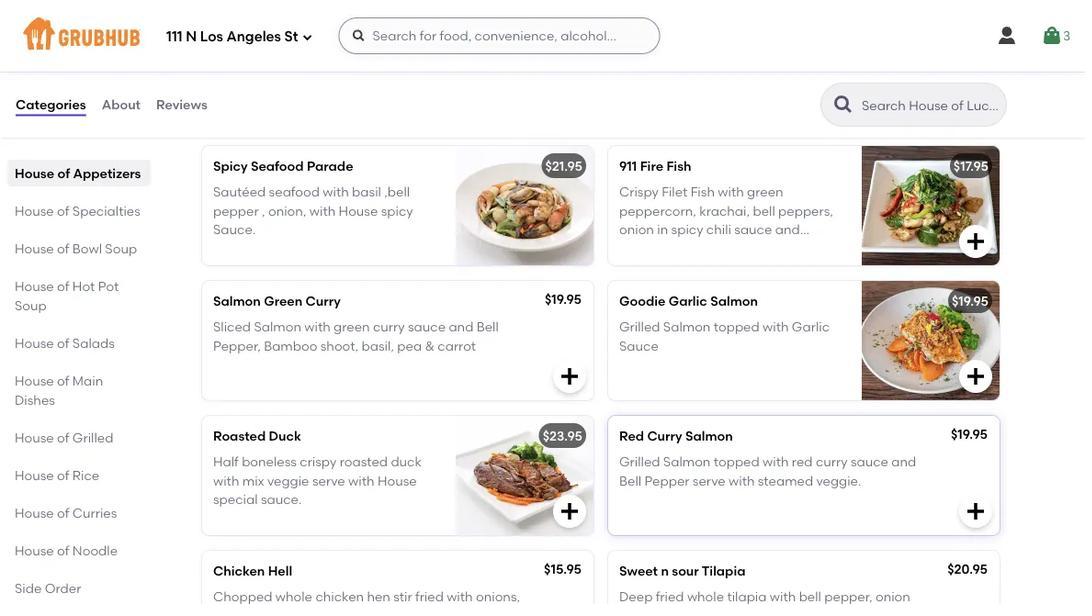 Task type: vqa. For each thing, say whether or not it's contained in the screenshot.
the right svg icon
no



Task type: describe. For each thing, give the bounding box(es) containing it.
house of noodle
[[15, 543, 118, 559]]

sauce.
[[213, 222, 256, 237]]

crispy
[[620, 184, 659, 200]]

chicken hell
[[213, 564, 293, 580]]

seafood
[[251, 158, 304, 174]]

$20.95
[[948, 562, 988, 578]]

house of curries
[[15, 506, 117, 521]]

green
[[264, 294, 303, 309]]

onion
[[620, 222, 655, 237]]

st
[[285, 29, 298, 45]]

spicy inside crispy filet fish with green peppercorn, krachai, bell peppers, onion in spicy chili sauce and topped with crispy basil
[[672, 222, 704, 237]]

911 fire fish
[[620, 158, 692, 174]]

of for house of specialties
[[57, 203, 69, 219]]

angeles
[[227, 29, 281, 45]]

fish for fire
[[667, 158, 692, 174]]

categories button
[[15, 72, 87, 138]]

house of hot pot soup tab
[[15, 277, 143, 315]]

bell
[[753, 203, 776, 219]]

garlic inside grilled salmon topped with garlic sauce
[[792, 320, 830, 335]]

0 vertical spatial curry
[[306, 294, 341, 309]]

and inside grilled salmon topped with red curry sauce and bell pepper serve with steamed veggie.
[[892, 455, 917, 470]]

krachai,
[[700, 203, 750, 219]]

roasted duck
[[213, 429, 302, 444]]

of for house of noodle
[[57, 543, 69, 559]]

roasted
[[340, 455, 388, 470]]

house for house of curries
[[15, 506, 54, 521]]

half
[[213, 455, 239, 470]]

curry inside grilled salmon topped with red curry sauce and bell pepper serve with steamed veggie.
[[816, 455, 848, 470]]

house of main dishes
[[15, 373, 103, 408]]

green inside 'sliced salmon  with green curry sauce and bell pepper, bamboo shoot, basil, pea & carrot'
[[334, 320, 370, 335]]

chicken
[[213, 564, 265, 580]]

salmon inside grilled salmon topped with garlic sauce
[[664, 320, 711, 335]]

topped for goodie garlic salmon
[[714, 320, 760, 335]]

special
[[213, 492, 258, 508]]

house of salads
[[15, 336, 115, 351]]

side
[[15, 581, 42, 597]]

salmon green curry
[[213, 294, 341, 309]]

sliced salmon  with green curry sauce and bell pepper, bamboo shoot, basil, pea & carrot
[[213, 320, 499, 354]]

spicy seafood parade
[[213, 158, 354, 174]]

of for house of main dishes
[[57, 373, 69, 389]]

of for house of specialties specialties come with rice
[[264, 83, 283, 107]]

house of grilled tab
[[15, 428, 143, 448]]

peppercorn,
[[620, 203, 697, 219]]

1 vertical spatial curry
[[648, 429, 683, 444]]

carrot
[[438, 338, 476, 354]]

house of grilled
[[15, 430, 113, 446]]

shoot,
[[321, 338, 359, 354]]

911
[[620, 158, 637, 174]]

mix
[[243, 473, 265, 489]]

reviews
[[156, 97, 208, 112]]

house for house of specialties
[[15, 203, 54, 219]]

sliced
[[213, 320, 251, 335]]

pepper
[[645, 473, 690, 489]]

peppers,
[[779, 203, 834, 219]]

spicy seafood parade image
[[456, 146, 594, 266]]

with inside grilled salmon topped with garlic sauce
[[763, 320, 789, 335]]

svg image for crispy filet fish with green peppercorn, krachai, bell peppers, onion in spicy chili sauce and topped with crispy basil
[[965, 231, 987, 253]]

side order tab
[[15, 579, 143, 599]]

of for house of salads
[[57, 336, 69, 351]]

red
[[620, 429, 645, 444]]

$15.95
[[544, 562, 582, 578]]

filet
[[662, 184, 688, 200]]

order
[[45, 581, 81, 597]]

svg image inside 3 button
[[1042, 25, 1064, 47]]

about button
[[101, 72, 142, 138]]

of for house of grilled
[[57, 430, 69, 446]]

sautéed seafood with basil ,bell pepper , onion, with house spicy sauce.
[[213, 184, 413, 237]]

half boneless crispy roasted duck with mix veggie serve with house special sauce.
[[213, 455, 422, 508]]

hell
[[268, 564, 293, 580]]

house of main dishes tab
[[15, 371, 143, 410]]

with inside house of specialties specialties come with rice
[[293, 109, 315, 122]]

categories
[[16, 97, 86, 112]]

3
[[1064, 28, 1071, 44]]

spicy garlic edamame image
[[456, 0, 594, 45]]

specialties for house of specialties
[[73, 203, 141, 219]]

reviews button
[[155, 72, 208, 138]]

111
[[166, 29, 183, 45]]

curry inside 'sliced salmon  with green curry sauce and bell pepper, bamboo shoot, basil, pea & carrot'
[[373, 320, 405, 335]]

1 horizontal spatial specialties
[[199, 109, 257, 122]]

salmon inside grilled salmon topped with red curry sauce and bell pepper serve with steamed veggie.
[[664, 455, 711, 470]]

salmon inside 'sliced salmon  with green curry sauce and bell pepper, bamboo shoot, basil, pea & carrot'
[[254, 320, 302, 335]]

seafood
[[269, 184, 320, 200]]

of for house of hot pot soup
[[57, 279, 69, 294]]

$19.95 for sliced salmon  with green curry sauce and bell pepper, bamboo shoot, basil, pea & carrot
[[545, 292, 582, 307]]

roasted
[[213, 429, 266, 444]]

house inside sautéed seafood with basil ,bell pepper , onion, with house spicy sauce.
[[339, 203, 378, 219]]

of for house of rice
[[57, 468, 69, 484]]

grilled for sliced salmon  with green curry sauce and bell pepper, bamboo shoot, basil, pea & carrot
[[620, 320, 661, 335]]

search icon image
[[833, 94, 855, 116]]

$21.95
[[546, 158, 583, 174]]

crispy inside crispy filet fish with green peppercorn, krachai, bell peppers, onion in spicy chili sauce and topped with crispy basil
[[698, 240, 735, 256]]

house inside half boneless crispy roasted duck with mix veggie serve with house special sauce.
[[378, 473, 417, 489]]

house of specialties tab
[[15, 201, 143, 221]]

spicy inside sautéed seafood with basil ,bell pepper , onion, with house spicy sauce.
[[381, 203, 413, 219]]

about
[[102, 97, 141, 112]]

with inside 'sliced salmon  with green curry sauce and bell pepper, bamboo shoot, basil, pea & carrot'
[[305, 320, 331, 335]]

of for house of bowl soup
[[57, 241, 69, 257]]

red
[[792, 455, 813, 470]]

in
[[658, 222, 669, 237]]

serve inside grilled salmon topped with red curry sauce and bell pepper serve with steamed veggie.
[[693, 473, 726, 489]]

house of bowl soup tab
[[15, 239, 143, 258]]

roasted duck image
[[456, 416, 594, 536]]

boneless
[[242, 455, 297, 470]]

basil,
[[362, 338, 394, 354]]

,bell
[[385, 184, 410, 200]]

fire
[[641, 158, 664, 174]]

grilled salmon topped with red curry sauce and bell pepper serve with steamed veggie.
[[620, 455, 917, 489]]

&
[[425, 338, 435, 354]]

sweet
[[620, 564, 658, 580]]

spicy
[[213, 158, 248, 174]]

0 vertical spatial soup
[[105, 241, 137, 257]]

pea
[[397, 338, 422, 354]]

specialties for house of specialties specialties come with rice
[[288, 83, 396, 107]]



Task type: locate. For each thing, give the bounding box(es) containing it.
crispy inside half boneless crispy roasted duck with mix veggie serve with house special sauce.
[[300, 455, 337, 470]]

duck
[[269, 429, 302, 444]]

crispy up veggie
[[300, 455, 337, 470]]

of up the house of rice
[[57, 430, 69, 446]]

of left bowl
[[57, 241, 69, 257]]

0 vertical spatial spicy
[[381, 203, 413, 219]]

sauce inside grilled salmon topped with red curry sauce and bell pepper serve with steamed veggie.
[[851, 455, 889, 470]]

spicy
[[381, 203, 413, 219], [672, 222, 704, 237]]

spicy down the ,bell at the top left of page
[[381, 203, 413, 219]]

sour
[[672, 564, 699, 580]]

house of noodle tab
[[15, 542, 143, 561]]

0 vertical spatial basil
[[352, 184, 381, 200]]

and
[[776, 222, 801, 237], [449, 320, 474, 335], [892, 455, 917, 470]]

crispy down 'chili'
[[698, 240, 735, 256]]

1 vertical spatial and
[[449, 320, 474, 335]]

2 serve from the left
[[693, 473, 726, 489]]

fish up filet
[[667, 158, 692, 174]]

pepper,
[[213, 338, 261, 354]]

house of salads tab
[[15, 334, 143, 353]]

serve right pepper
[[693, 473, 726, 489]]

specialties up rice
[[288, 83, 396, 107]]

side order
[[15, 581, 81, 597]]

0 horizontal spatial curry
[[306, 294, 341, 309]]

sautéed
[[213, 184, 266, 200]]

Search House of Luck Thai BBQ search field
[[861, 97, 1001, 114]]

soup inside house of hot pot soup
[[15, 298, 47, 314]]

green
[[748, 184, 784, 200], [334, 320, 370, 335]]

tilapia
[[702, 564, 746, 580]]

svg image for half boneless crispy roasted duck with mix veggie serve with house special sauce.
[[559, 501, 581, 523]]

0 vertical spatial crispy
[[698, 240, 735, 256]]

svg image
[[559, 10, 581, 32], [997, 25, 1019, 47], [1042, 25, 1064, 47], [352, 29, 366, 43], [965, 366, 987, 388], [965, 501, 987, 523]]

1 vertical spatial sauce
[[408, 320, 446, 335]]

1 vertical spatial crispy
[[300, 455, 337, 470]]

0 vertical spatial grilled
[[620, 320, 661, 335]]

0 vertical spatial fish
[[667, 158, 692, 174]]

house of appetizers tab
[[15, 164, 143, 183]]

svg image for sliced salmon  with green curry sauce and bell pepper, bamboo shoot, basil, pea & carrot
[[559, 366, 581, 388]]

1 horizontal spatial curry
[[816, 455, 848, 470]]

basil down bell
[[738, 240, 767, 256]]

house left bowl
[[15, 241, 54, 257]]

goodie garlic salmon
[[620, 294, 759, 309]]

2 vertical spatial topped
[[714, 455, 760, 470]]

main navigation navigation
[[0, 0, 1086, 72]]

of inside house of salads tab
[[57, 336, 69, 351]]

green inside crispy filet fish with green peppercorn, krachai, bell peppers, onion in spicy chili sauce and topped with crispy basil
[[748, 184, 784, 200]]

dishes
[[15, 393, 55, 408]]

and inside 'sliced salmon  with green curry sauce and bell pepper, bamboo shoot, basil, pea & carrot'
[[449, 320, 474, 335]]

1 vertical spatial green
[[334, 320, 370, 335]]

goodie
[[620, 294, 666, 309]]

1 horizontal spatial garlic
[[792, 320, 830, 335]]

of inside house of specialties specialties come with rice
[[264, 83, 283, 107]]

0 horizontal spatial crispy
[[300, 455, 337, 470]]

with
[[293, 109, 315, 122], [323, 184, 349, 200], [718, 184, 744, 200], [310, 203, 336, 219], [669, 240, 695, 256], [305, 320, 331, 335], [763, 320, 789, 335], [763, 455, 789, 470], [213, 473, 239, 489], [349, 473, 375, 489], [729, 473, 755, 489]]

1 horizontal spatial spicy
[[672, 222, 704, 237]]

noodle
[[73, 543, 118, 559]]

house for house of appetizers
[[15, 165, 54, 181]]

specialties down appetizers
[[73, 203, 141, 219]]

house inside house of salads tab
[[15, 336, 54, 351]]

fish
[[667, 158, 692, 174], [691, 184, 715, 200]]

topped for red curry salmon
[[714, 455, 760, 470]]

2 vertical spatial and
[[892, 455, 917, 470]]

pot
[[98, 279, 119, 294]]

hot
[[73, 279, 95, 294]]

0 horizontal spatial sauce
[[408, 320, 446, 335]]

house up the house of bowl soup
[[15, 203, 54, 219]]

house of bowl soup
[[15, 241, 137, 257]]

garlic
[[669, 294, 708, 309], [792, 320, 830, 335]]

of left salads
[[57, 336, 69, 351]]

grilled inside grilled salmon topped with garlic sauce
[[620, 320, 661, 335]]

0 vertical spatial green
[[748, 184, 784, 200]]

house inside house of grilled tab
[[15, 430, 54, 446]]

2 horizontal spatial sauce
[[851, 455, 889, 470]]

of up the house of bowl soup
[[57, 203, 69, 219]]

onion,
[[268, 203, 307, 219]]

fish right filet
[[691, 184, 715, 200]]

house inside tab
[[15, 543, 54, 559]]

come
[[260, 109, 290, 122]]

sauce inside 'sliced salmon  with green curry sauce and bell pepper, bamboo shoot, basil, pea & carrot'
[[408, 320, 446, 335]]

of left curries
[[57, 506, 69, 521]]

,
[[262, 203, 265, 219]]

1 vertical spatial fish
[[691, 184, 715, 200]]

0 horizontal spatial serve
[[312, 473, 345, 489]]

0 horizontal spatial soup
[[15, 298, 47, 314]]

bamboo
[[264, 338, 318, 354]]

veggie
[[268, 473, 309, 489]]

curry
[[373, 320, 405, 335], [816, 455, 848, 470]]

house left hot
[[15, 279, 54, 294]]

salmon
[[213, 294, 261, 309], [711, 294, 759, 309], [254, 320, 302, 335], [664, 320, 711, 335], [686, 429, 734, 444], [664, 455, 711, 470]]

house down dishes
[[15, 430, 54, 446]]

of inside house of curries tab
[[57, 506, 69, 521]]

0 vertical spatial garlic
[[669, 294, 708, 309]]

grilled up rice
[[73, 430, 113, 446]]

basil inside sautéed seafood with basil ,bell pepper , onion, with house spicy sauce.
[[352, 184, 381, 200]]

sauce down bell
[[735, 222, 773, 237]]

2 vertical spatial grilled
[[620, 455, 661, 470]]

of left rice
[[57, 468, 69, 484]]

of left main
[[57, 373, 69, 389]]

house inside the 'house of specialties' tab
[[15, 203, 54, 219]]

of left 'noodle'
[[57, 543, 69, 559]]

fish for filet
[[691, 184, 715, 200]]

topped down 'onion'
[[620, 240, 666, 256]]

0 vertical spatial and
[[776, 222, 801, 237]]

curry up the veggie.
[[816, 455, 848, 470]]

1 vertical spatial spicy
[[672, 222, 704, 237]]

topped up steamed
[[714, 455, 760, 470]]

0 vertical spatial curry
[[373, 320, 405, 335]]

0 horizontal spatial specialties
[[73, 203, 141, 219]]

red curry salmon
[[620, 429, 734, 444]]

of for house of curries
[[57, 506, 69, 521]]

curries
[[73, 506, 117, 521]]

house up dishes
[[15, 373, 54, 389]]

goodie garlic salmon image
[[862, 281, 1000, 401]]

rice
[[73, 468, 99, 484]]

veggie.
[[817, 473, 862, 489]]

1 horizontal spatial bell
[[620, 473, 642, 489]]

basil inside crispy filet fish with green peppercorn, krachai, bell peppers, onion in spicy chili sauce and topped with crispy basil
[[738, 240, 767, 256]]

0 horizontal spatial basil
[[352, 184, 381, 200]]

sauce up &
[[408, 320, 446, 335]]

house for house of specialties specialties come with rice
[[199, 83, 259, 107]]

topped inside grilled salmon topped with garlic sauce
[[714, 320, 760, 335]]

$17.95
[[954, 158, 989, 174]]

1 horizontal spatial green
[[748, 184, 784, 200]]

house for house of bowl soup
[[15, 241, 54, 257]]

grilled up sauce
[[620, 320, 661, 335]]

house up house of specialties
[[15, 165, 54, 181]]

of inside house of main dishes
[[57, 373, 69, 389]]

1 horizontal spatial basil
[[738, 240, 767, 256]]

grilled for half boneless crispy roasted duck with mix veggie serve with house special sauce.
[[620, 455, 661, 470]]

fish inside crispy filet fish with green peppercorn, krachai, bell peppers, onion in spicy chili sauce and topped with crispy basil
[[691, 184, 715, 200]]

0 horizontal spatial curry
[[373, 320, 405, 335]]

svg image up $23.95
[[559, 366, 581, 388]]

house inside house of appetizers tab
[[15, 165, 54, 181]]

los
[[200, 29, 223, 45]]

basil
[[352, 184, 381, 200], [738, 240, 767, 256]]

topped
[[620, 240, 666, 256], [714, 320, 760, 335], [714, 455, 760, 470]]

0 vertical spatial sauce
[[735, 222, 773, 237]]

2 horizontal spatial and
[[892, 455, 917, 470]]

soup right bowl
[[105, 241, 137, 257]]

green up shoot,
[[334, 320, 370, 335]]

curry right the red on the right of the page
[[648, 429, 683, 444]]

svg image inside main navigation navigation
[[302, 32, 313, 43]]

house of curries tab
[[15, 504, 143, 523]]

svg image right st
[[302, 32, 313, 43]]

bell inside 'sliced salmon  with green curry sauce and bell pepper, bamboo shoot, basil, pea & carrot'
[[477, 320, 499, 335]]

chili
[[707, 222, 732, 237]]

1 vertical spatial bell
[[620, 473, 642, 489]]

of up "come"
[[264, 83, 283, 107]]

topped down the goodie garlic salmon
[[714, 320, 760, 335]]

house inside house of curries tab
[[15, 506, 54, 521]]

crispy filet fish with green peppercorn, krachai, bell peppers, onion in spicy chili sauce and topped with crispy basil
[[620, 184, 834, 256]]

of inside house of bowl soup tab
[[57, 241, 69, 257]]

0 horizontal spatial green
[[334, 320, 370, 335]]

of up house of specialties
[[57, 165, 70, 181]]

and inside crispy filet fish with green peppercorn, krachai, bell peppers, onion in spicy chili sauce and topped with crispy basil
[[776, 222, 801, 237]]

1 serve from the left
[[312, 473, 345, 489]]

1 horizontal spatial soup
[[105, 241, 137, 257]]

0 vertical spatial topped
[[620, 240, 666, 256]]

grilled inside grilled salmon topped with red curry sauce and bell pepper serve with steamed veggie.
[[620, 455, 661, 470]]

Search for food, convenience, alcohol... search field
[[339, 17, 661, 54]]

3 button
[[1042, 19, 1071, 52]]

$19.95 for grilled salmon topped with red curry sauce and bell pepper serve with steamed veggie.
[[952, 427, 988, 443]]

of inside house of grilled tab
[[57, 430, 69, 446]]

topped inside crispy filet fish with green peppercorn, krachai, bell peppers, onion in spicy chili sauce and topped with crispy basil
[[620, 240, 666, 256]]

1 vertical spatial topped
[[714, 320, 760, 335]]

sauce.
[[261, 492, 302, 508]]

duck
[[391, 455, 422, 470]]

svg image down $17.95
[[965, 231, 987, 253]]

1 horizontal spatial curry
[[648, 429, 683, 444]]

curry right green
[[306, 294, 341, 309]]

specialties
[[288, 83, 396, 107], [199, 109, 257, 122], [73, 203, 141, 219]]

0 vertical spatial specialties
[[288, 83, 396, 107]]

serve down roasted
[[312, 473, 345, 489]]

house inside house of hot pot soup
[[15, 279, 54, 294]]

steamed
[[758, 473, 814, 489]]

house inside house of main dishes
[[15, 373, 54, 389]]

of inside the 'house of specialties' tab
[[57, 203, 69, 219]]

crispy
[[698, 240, 735, 256], [300, 455, 337, 470]]

of inside house of hot pot soup
[[57, 279, 69, 294]]

soup up the house of salads
[[15, 298, 47, 314]]

serve inside half boneless crispy roasted duck with mix veggie serve with house special sauce.
[[312, 473, 345, 489]]

1 horizontal spatial sauce
[[735, 222, 773, 237]]

bell inside grilled salmon topped with red curry sauce and bell pepper serve with steamed veggie.
[[620, 473, 642, 489]]

grilled shrimp image
[[862, 0, 1000, 45]]

specialties inside tab
[[73, 203, 141, 219]]

bowl
[[73, 241, 102, 257]]

0 horizontal spatial bell
[[477, 320, 499, 335]]

parade
[[307, 158, 354, 174]]

1 vertical spatial grilled
[[73, 430, 113, 446]]

house of specialties specialties come with rice
[[199, 83, 396, 122]]

2 vertical spatial specialties
[[73, 203, 141, 219]]

house down the "house of grilled"
[[15, 468, 54, 484]]

1 horizontal spatial and
[[776, 222, 801, 237]]

0 vertical spatial bell
[[477, 320, 499, 335]]

house for house of salads
[[15, 336, 54, 351]]

house up side
[[15, 543, 54, 559]]

house down the house of rice
[[15, 506, 54, 521]]

green up bell
[[748, 184, 784, 200]]

1 vertical spatial curry
[[816, 455, 848, 470]]

of inside the house of noodle tab
[[57, 543, 69, 559]]

house of rice
[[15, 468, 99, 484]]

grilled salmon topped with garlic sauce
[[620, 320, 830, 354]]

1 horizontal spatial crispy
[[698, 240, 735, 256]]

house up house of main dishes
[[15, 336, 54, 351]]

house down parade
[[339, 203, 378, 219]]

0 horizontal spatial spicy
[[381, 203, 413, 219]]

of inside house of appetizers tab
[[57, 165, 70, 181]]

spicy right in
[[672, 222, 704, 237]]

of for house of appetizers
[[57, 165, 70, 181]]

0 horizontal spatial garlic
[[669, 294, 708, 309]]

house down duck
[[378, 473, 417, 489]]

rice
[[318, 109, 338, 122]]

salads
[[73, 336, 115, 351]]

house down 111 n los angeles st on the left top
[[199, 83, 259, 107]]

sauce inside crispy filet fish with green peppercorn, krachai, bell peppers, onion in spicy chili sauce and topped with crispy basil
[[735, 222, 773, 237]]

house for house of rice
[[15, 468, 54, 484]]

1 vertical spatial basil
[[738, 240, 767, 256]]

house for house of main dishes
[[15, 373, 54, 389]]

svg image up the $15.95
[[559, 501, 581, 523]]

house inside house of bowl soup tab
[[15, 241, 54, 257]]

1 horizontal spatial serve
[[693, 473, 726, 489]]

house inside house of rice tab
[[15, 468, 54, 484]]

serve
[[312, 473, 345, 489], [693, 473, 726, 489]]

grilled
[[620, 320, 661, 335], [73, 430, 113, 446], [620, 455, 661, 470]]

house of appetizers
[[15, 165, 141, 181]]

n
[[661, 564, 669, 580]]

sauce up the veggie.
[[851, 455, 889, 470]]

1 vertical spatial garlic
[[792, 320, 830, 335]]

of
[[264, 83, 283, 107], [57, 165, 70, 181], [57, 203, 69, 219], [57, 241, 69, 257], [57, 279, 69, 294], [57, 336, 69, 351], [57, 373, 69, 389], [57, 430, 69, 446], [57, 468, 69, 484], [57, 506, 69, 521], [57, 543, 69, 559]]

$19.95
[[545, 292, 582, 307], [952, 294, 989, 309], [952, 427, 988, 443]]

0 horizontal spatial and
[[449, 320, 474, 335]]

sweet n sour tilapia
[[620, 564, 746, 580]]

svg image
[[302, 32, 313, 43], [965, 231, 987, 253], [559, 366, 581, 388], [559, 501, 581, 523]]

of left hot
[[57, 279, 69, 294]]

2 vertical spatial sauce
[[851, 455, 889, 470]]

basil left the ,bell at the top left of page
[[352, 184, 381, 200]]

topped inside grilled salmon topped with red curry sauce and bell pepper serve with steamed veggie.
[[714, 455, 760, 470]]

1 vertical spatial specialties
[[199, 109, 257, 122]]

$23.95
[[543, 429, 583, 444]]

2 horizontal spatial specialties
[[288, 83, 396, 107]]

n
[[186, 29, 197, 45]]

house of rice tab
[[15, 466, 143, 485]]

curry up basil, on the left of page
[[373, 320, 405, 335]]

sauce
[[620, 338, 659, 354]]

house for house of noodle
[[15, 543, 54, 559]]

main
[[73, 373, 103, 389]]

grilled inside tab
[[73, 430, 113, 446]]

of inside house of rice tab
[[57, 468, 69, 484]]

911 fire fish image
[[862, 146, 1000, 266]]

specialties left "come"
[[199, 109, 257, 122]]

1 vertical spatial soup
[[15, 298, 47, 314]]

house for house of grilled
[[15, 430, 54, 446]]

grilled down the red on the right of the page
[[620, 455, 661, 470]]

appetizers
[[73, 165, 141, 181]]

house of hot pot soup
[[15, 279, 119, 314]]

house inside house of specialties specialties come with rice
[[199, 83, 259, 107]]

house for house of hot pot soup
[[15, 279, 54, 294]]



